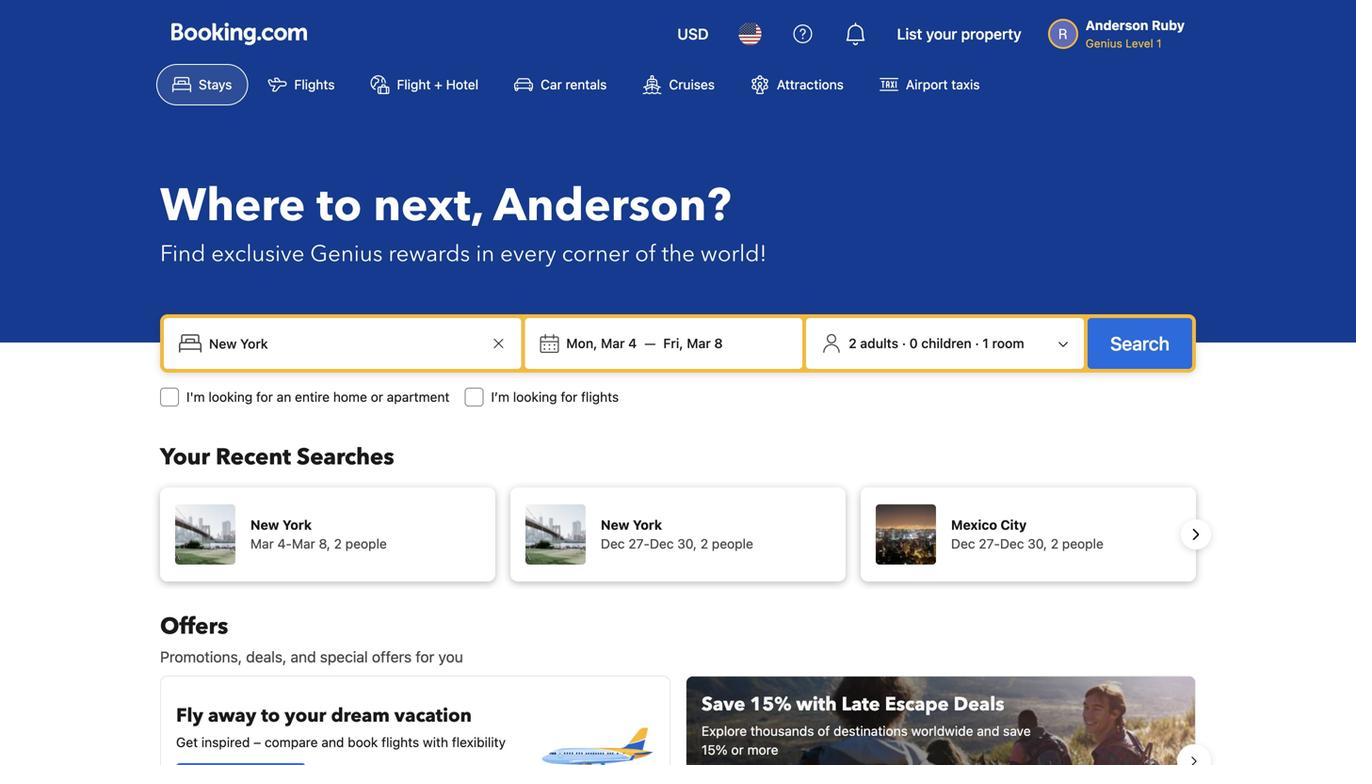 Task type: describe. For each thing, give the bounding box(es) containing it.
1 dec from the left
[[601, 536, 625, 552]]

world!
[[701, 239, 767, 270]]

your
[[160, 442, 210, 473]]

4-
[[277, 536, 292, 552]]

or inside save 15% with late escape deals explore thousands of destinations worldwide and save 15% or more
[[731, 743, 744, 758]]

and inside 'offers promotions, deals, and special offers for you'
[[291, 648, 316, 666]]

to inside fly away to your dream vacation get inspired – compare and book flights with flexibility
[[261, 704, 280, 729]]

30, for city
[[1028, 536, 1047, 552]]

list your property
[[897, 25, 1022, 43]]

rewards
[[388, 239, 470, 270]]

children
[[921, 336, 972, 351]]

2 adults · 0 children · 1 room button
[[814, 326, 1076, 362]]

30, for york
[[677, 536, 697, 552]]

new for mar
[[251, 518, 279, 533]]

anderson?
[[493, 175, 731, 237]]

fly
[[176, 704, 203, 729]]

of inside where to next, anderson? find exclusive genius rewards in every corner of the world!
[[635, 239, 656, 270]]

flights
[[294, 77, 335, 92]]

special
[[320, 648, 368, 666]]

you
[[438, 648, 463, 666]]

anderson
[[1086, 17, 1148, 33]]

save
[[1003, 724, 1031, 739]]

27- for new
[[628, 536, 650, 552]]

york for 27-
[[633, 518, 662, 533]]

find
[[160, 239, 206, 270]]

region containing new york
[[145, 480, 1211, 590]]

explore
[[702, 724, 747, 739]]

8,
[[319, 536, 330, 552]]

group of friends hiking in the mountains on a sunny day image
[[687, 677, 1195, 766]]

where to next, anderson? find exclusive genius rewards in every corner of the world!
[[160, 175, 767, 270]]

region containing save 15% with late escape deals
[[145, 669, 1211, 766]]

stays link
[[156, 64, 248, 105]]

i'm looking for an entire home or apartment
[[186, 389, 450, 405]]

next image
[[1185, 524, 1207, 546]]

dream
[[331, 704, 390, 729]]

people for new york mar 4-mar 8, 2 people
[[345, 536, 387, 552]]

8
[[714, 336, 723, 351]]

3 dec from the left
[[951, 536, 975, 552]]

your inside list your property link
[[926, 25, 957, 43]]

i'm
[[186, 389, 205, 405]]

deals
[[954, 692, 1005, 718]]

destinations
[[834, 724, 908, 739]]

compare
[[265, 735, 318, 751]]

taxis
[[952, 77, 980, 92]]

an
[[277, 389, 291, 405]]

entire
[[295, 389, 330, 405]]

mar left 4
[[601, 336, 625, 351]]

2 for mexico city dec 27-dec 30, 2 people
[[1051, 536, 1059, 552]]

flights inside fly away to your dream vacation get inspired – compare and book flights with flexibility
[[382, 735, 419, 751]]

list your property link
[[886, 11, 1033, 57]]

stays
[[199, 77, 232, 92]]

get
[[176, 735, 198, 751]]

late
[[842, 692, 880, 718]]

fly away to your dream vacation get inspired – compare and book flights with flexibility
[[176, 704, 506, 751]]

mexico
[[951, 518, 997, 533]]

vacation
[[394, 704, 472, 729]]

promotions,
[[160, 648, 242, 666]]

offers
[[160, 612, 228, 643]]

away
[[208, 704, 256, 729]]

i'm looking for flights
[[491, 389, 619, 405]]

1 inside 2 adults · 0 children · 1 room dropdown button
[[983, 336, 989, 351]]

rentals
[[566, 77, 607, 92]]

for for an
[[256, 389, 273, 405]]

2 for new york dec 27-dec 30, 2 people
[[700, 536, 708, 552]]

airport taxis link
[[864, 64, 996, 105]]

mar left 8,
[[292, 536, 315, 552]]

worldwide
[[911, 724, 973, 739]]

fri,
[[663, 336, 683, 351]]

where
[[160, 175, 305, 237]]

to inside where to next, anderson? find exclusive genius rewards in every corner of the world!
[[317, 175, 362, 237]]

2 adults · 0 children · 1 room
[[849, 336, 1024, 351]]

adults
[[860, 336, 899, 351]]

looking for i'm
[[513, 389, 557, 405]]

save
[[702, 692, 745, 718]]

–
[[253, 735, 261, 751]]

mar left 8
[[687, 336, 711, 351]]

with inside save 15% with late escape deals explore thousands of destinations worldwide and save 15% or more
[[796, 692, 837, 718]]

car rentals
[[541, 77, 607, 92]]

mon, mar 4 — fri, mar 8
[[566, 336, 723, 351]]

your inside fly away to your dream vacation get inspired – compare and book flights with flexibility
[[285, 704, 326, 729]]

mon, mar 4 button
[[559, 327, 644, 361]]

people for new york dec 27-dec 30, 2 people
[[712, 536, 753, 552]]

fri, mar 8 button
[[656, 327, 730, 361]]

0
[[909, 336, 918, 351]]

mon,
[[566, 336, 597, 351]]

fly away to your dream vacation image
[[538, 692, 655, 766]]

offers promotions, deals, and special offers for you
[[160, 612, 463, 666]]

1 horizontal spatial 15%
[[750, 692, 792, 718]]

new york mar 4-mar 8, 2 people
[[251, 518, 387, 552]]

mar left 4-
[[251, 536, 274, 552]]



Task type: locate. For each thing, give the bounding box(es) containing it.
apartment
[[387, 389, 450, 405]]

1 inside anderson ruby genius level 1
[[1157, 37, 1162, 50]]

car rentals link
[[498, 64, 623, 105]]

1 horizontal spatial for
[[416, 648, 434, 666]]

attractions link
[[735, 64, 860, 105]]

1 vertical spatial region
[[145, 669, 1211, 766]]

flights right book
[[382, 735, 419, 751]]

30,
[[677, 536, 697, 552], [1028, 536, 1047, 552]]

and right the deals,
[[291, 648, 316, 666]]

0 horizontal spatial people
[[345, 536, 387, 552]]

and left book
[[321, 735, 344, 751]]

0 vertical spatial genius
[[1086, 37, 1122, 50]]

· left 0
[[902, 336, 906, 351]]

for
[[256, 389, 273, 405], [561, 389, 578, 405], [416, 648, 434, 666]]

looking right i'm
[[209, 389, 253, 405]]

0 vertical spatial with
[[796, 692, 837, 718]]

+
[[434, 77, 443, 92]]

flights down mon, mar 4 button
[[581, 389, 619, 405]]

2 inside mexico city dec 27-dec 30, 2 people
[[1051, 536, 1059, 552]]

30, inside new york dec 27-dec 30, 2 people
[[677, 536, 697, 552]]

people inside new york mar 4-mar 8, 2 people
[[345, 536, 387, 552]]

york
[[282, 518, 312, 533], [633, 518, 662, 533]]

2 new from the left
[[601, 518, 630, 533]]

save 15% with late escape deals explore thousands of destinations worldwide and save 15% or more
[[702, 692, 1031, 758]]

1 30, from the left
[[677, 536, 697, 552]]

searches
[[297, 442, 394, 473]]

i'm
[[491, 389, 510, 405]]

flights link
[[252, 64, 351, 105]]

york for 4-
[[282, 518, 312, 533]]

your account menu anderson ruby genius level 1 element
[[1048, 8, 1192, 52]]

1 vertical spatial flights
[[382, 735, 419, 751]]

flexibility
[[452, 735, 506, 751]]

genius left rewards
[[310, 239, 383, 270]]

1 horizontal spatial genius
[[1086, 37, 1122, 50]]

27- inside new york dec 27-dec 30, 2 people
[[628, 536, 650, 552]]

0 horizontal spatial genius
[[310, 239, 383, 270]]

genius inside anderson ruby genius level 1
[[1086, 37, 1122, 50]]

0 vertical spatial flights
[[581, 389, 619, 405]]

2 inside new york mar 4-mar 8, 2 people
[[334, 536, 342, 552]]

and down "deals" on the right of the page
[[977, 724, 1000, 739]]

people for mexico city dec 27-dec 30, 2 people
[[1062, 536, 1104, 552]]

airport taxis
[[906, 77, 980, 92]]

home
[[333, 389, 367, 405]]

2 york from the left
[[633, 518, 662, 533]]

every
[[500, 239, 556, 270]]

people inside new york dec 27-dec 30, 2 people
[[712, 536, 753, 552]]

2 inside new york dec 27-dec 30, 2 people
[[700, 536, 708, 552]]

recent
[[216, 442, 291, 473]]

airport
[[906, 77, 948, 92]]

15% up thousands
[[750, 692, 792, 718]]

1 horizontal spatial or
[[731, 743, 744, 758]]

2 region from the top
[[145, 669, 1211, 766]]

2 dec from the left
[[650, 536, 674, 552]]

level
[[1126, 37, 1153, 50]]

new for dec
[[601, 518, 630, 533]]

mexico city dec 27-dec 30, 2 people
[[951, 518, 1104, 552]]

to
[[317, 175, 362, 237], [261, 704, 280, 729]]

4 dec from the left
[[1000, 536, 1024, 552]]

0 horizontal spatial ·
[[902, 336, 906, 351]]

york inside new york mar 4-mar 8, 2 people
[[282, 518, 312, 533]]

looking
[[209, 389, 253, 405], [513, 389, 557, 405]]

genius inside where to next, anderson? find exclusive genius rewards in every corner of the world!
[[310, 239, 383, 270]]

attractions
[[777, 77, 844, 92]]

genius down 'anderson'
[[1086, 37, 1122, 50]]

0 vertical spatial to
[[317, 175, 362, 237]]

car
[[541, 77, 562, 92]]

your recent searches
[[160, 442, 394, 473]]

of left the
[[635, 239, 656, 270]]

0 horizontal spatial with
[[423, 735, 448, 751]]

1 · from the left
[[902, 336, 906, 351]]

· right children
[[975, 336, 979, 351]]

book
[[348, 735, 378, 751]]

1 horizontal spatial of
[[818, 724, 830, 739]]

0 horizontal spatial flights
[[382, 735, 419, 751]]

2 horizontal spatial and
[[977, 724, 1000, 739]]

4
[[628, 336, 637, 351]]

new inside new york mar 4-mar 8, 2 people
[[251, 518, 279, 533]]

looking for i'm
[[209, 389, 253, 405]]

in
[[476, 239, 495, 270]]

and inside save 15% with late escape deals explore thousands of destinations worldwide and save 15% or more
[[977, 724, 1000, 739]]

inspired
[[201, 735, 250, 751]]

1 horizontal spatial people
[[712, 536, 753, 552]]

your right list
[[926, 25, 957, 43]]

1 york from the left
[[282, 518, 312, 533]]

flight + hotel link
[[355, 64, 495, 105]]

2 for new york mar 4-mar 8, 2 people
[[334, 536, 342, 552]]

1 new from the left
[[251, 518, 279, 533]]

1 vertical spatial your
[[285, 704, 326, 729]]

1 horizontal spatial 1
[[1157, 37, 1162, 50]]

the
[[662, 239, 695, 270]]

2 inside dropdown button
[[849, 336, 857, 351]]

people inside mexico city dec 27-dec 30, 2 people
[[1062, 536, 1104, 552]]

0 horizontal spatial 27-
[[628, 536, 650, 552]]

with inside fly away to your dream vacation get inspired – compare and book flights with flexibility
[[423, 735, 448, 751]]

deals,
[[246, 648, 287, 666]]

and inside fly away to your dream vacation get inspired – compare and book flights with flexibility
[[321, 735, 344, 751]]

30, inside mexico city dec 27-dec 30, 2 people
[[1028, 536, 1047, 552]]

1 vertical spatial with
[[423, 735, 448, 751]]

anderson ruby genius level 1
[[1086, 17, 1185, 50]]

0 vertical spatial region
[[145, 480, 1211, 590]]

15% down explore at the bottom right of the page
[[702, 743, 728, 758]]

3 people from the left
[[1062, 536, 1104, 552]]

escape
[[885, 692, 949, 718]]

cruises
[[669, 77, 715, 92]]

more
[[747, 743, 778, 758]]

0 vertical spatial or
[[371, 389, 383, 405]]

property
[[961, 25, 1022, 43]]

27- for mexico
[[979, 536, 1000, 552]]

1 horizontal spatial new
[[601, 518, 630, 533]]

0 horizontal spatial your
[[285, 704, 326, 729]]

·
[[902, 336, 906, 351], [975, 336, 979, 351]]

genius
[[1086, 37, 1122, 50], [310, 239, 383, 270]]

2 30, from the left
[[1028, 536, 1047, 552]]

with down vacation
[[423, 735, 448, 751]]

1 horizontal spatial and
[[321, 735, 344, 751]]

usd
[[677, 25, 709, 43]]

exclusive
[[211, 239, 305, 270]]

search
[[1110, 332, 1170, 355]]

1 vertical spatial genius
[[310, 239, 383, 270]]

0 horizontal spatial of
[[635, 239, 656, 270]]

1 horizontal spatial looking
[[513, 389, 557, 405]]

flights
[[581, 389, 619, 405], [382, 735, 419, 751]]

thousands
[[751, 724, 814, 739]]

0 horizontal spatial or
[[371, 389, 383, 405]]

cruises link
[[627, 64, 731, 105]]

2 27- from the left
[[979, 536, 1000, 552]]

2 people from the left
[[712, 536, 753, 552]]

2 horizontal spatial for
[[561, 389, 578, 405]]

1 horizontal spatial ·
[[975, 336, 979, 351]]

0 horizontal spatial 15%
[[702, 743, 728, 758]]

of inside save 15% with late escape deals explore thousands of destinations worldwide and save 15% or more
[[818, 724, 830, 739]]

city
[[1001, 518, 1027, 533]]

with up thousands
[[796, 692, 837, 718]]

0 horizontal spatial york
[[282, 518, 312, 533]]

corner
[[562, 239, 629, 270]]

0 horizontal spatial and
[[291, 648, 316, 666]]

2
[[849, 336, 857, 351], [334, 536, 342, 552], [700, 536, 708, 552], [1051, 536, 1059, 552]]

—
[[644, 336, 656, 351]]

0 vertical spatial your
[[926, 25, 957, 43]]

flight + hotel
[[397, 77, 479, 92]]

for inside 'offers promotions, deals, and special offers for you'
[[416, 648, 434, 666]]

15%
[[750, 692, 792, 718], [702, 743, 728, 758]]

1 horizontal spatial your
[[926, 25, 957, 43]]

0 vertical spatial 1
[[1157, 37, 1162, 50]]

1 right level
[[1157, 37, 1162, 50]]

27- inside mexico city dec 27-dec 30, 2 people
[[979, 536, 1000, 552]]

1 vertical spatial of
[[818, 724, 830, 739]]

ruby
[[1152, 17, 1185, 33]]

dec
[[601, 536, 625, 552], [650, 536, 674, 552], [951, 536, 975, 552], [1000, 536, 1024, 552]]

0 horizontal spatial looking
[[209, 389, 253, 405]]

0 horizontal spatial new
[[251, 518, 279, 533]]

for for flights
[[561, 389, 578, 405]]

list
[[897, 25, 922, 43]]

1 horizontal spatial to
[[317, 175, 362, 237]]

1 vertical spatial or
[[731, 743, 744, 758]]

your
[[926, 25, 957, 43], [285, 704, 326, 729]]

search button
[[1088, 318, 1192, 369]]

and
[[291, 648, 316, 666], [977, 724, 1000, 739], [321, 735, 344, 751]]

or right home
[[371, 389, 383, 405]]

region
[[145, 480, 1211, 590], [145, 669, 1211, 766]]

for left you
[[416, 648, 434, 666]]

0 horizontal spatial to
[[261, 704, 280, 729]]

new inside new york dec 27-dec 30, 2 people
[[601, 518, 630, 533]]

1 vertical spatial 15%
[[702, 743, 728, 758]]

for down mon,
[[561, 389, 578, 405]]

2 · from the left
[[975, 336, 979, 351]]

1 vertical spatial to
[[261, 704, 280, 729]]

0 horizontal spatial for
[[256, 389, 273, 405]]

1 looking from the left
[[209, 389, 253, 405]]

or down explore at the bottom right of the page
[[731, 743, 744, 758]]

2 horizontal spatial people
[[1062, 536, 1104, 552]]

to up compare
[[261, 704, 280, 729]]

0 vertical spatial 15%
[[750, 692, 792, 718]]

mar
[[601, 336, 625, 351], [687, 336, 711, 351], [251, 536, 274, 552], [292, 536, 315, 552]]

1 horizontal spatial flights
[[581, 389, 619, 405]]

0 horizontal spatial 30,
[[677, 536, 697, 552]]

1 27- from the left
[[628, 536, 650, 552]]

new york dec 27-dec 30, 2 people
[[601, 518, 753, 552]]

people
[[345, 536, 387, 552], [712, 536, 753, 552], [1062, 536, 1104, 552]]

1 horizontal spatial 30,
[[1028, 536, 1047, 552]]

1 people from the left
[[345, 536, 387, 552]]

your up compare
[[285, 704, 326, 729]]

booking.com image
[[171, 23, 307, 45]]

usd button
[[666, 11, 720, 57]]

flight
[[397, 77, 431, 92]]

room
[[992, 336, 1024, 351]]

or
[[371, 389, 383, 405], [731, 743, 744, 758]]

to left next,
[[317, 175, 362, 237]]

york inside new york dec 27-dec 30, 2 people
[[633, 518, 662, 533]]

looking right i'm
[[513, 389, 557, 405]]

new
[[251, 518, 279, 533], [601, 518, 630, 533]]

of right thousands
[[818, 724, 830, 739]]

0 vertical spatial of
[[635, 239, 656, 270]]

1 region from the top
[[145, 480, 1211, 590]]

0 horizontal spatial 1
[[983, 336, 989, 351]]

for left an
[[256, 389, 273, 405]]

Where are you going? field
[[202, 327, 487, 361]]

hotel
[[446, 77, 479, 92]]

1 left room
[[983, 336, 989, 351]]

1 horizontal spatial 27-
[[979, 536, 1000, 552]]

2 looking from the left
[[513, 389, 557, 405]]

1 vertical spatial 1
[[983, 336, 989, 351]]

1 horizontal spatial york
[[633, 518, 662, 533]]

1 horizontal spatial with
[[796, 692, 837, 718]]



Task type: vqa. For each thing, say whether or not it's contained in the screenshot.
I'm looking for flights
yes



